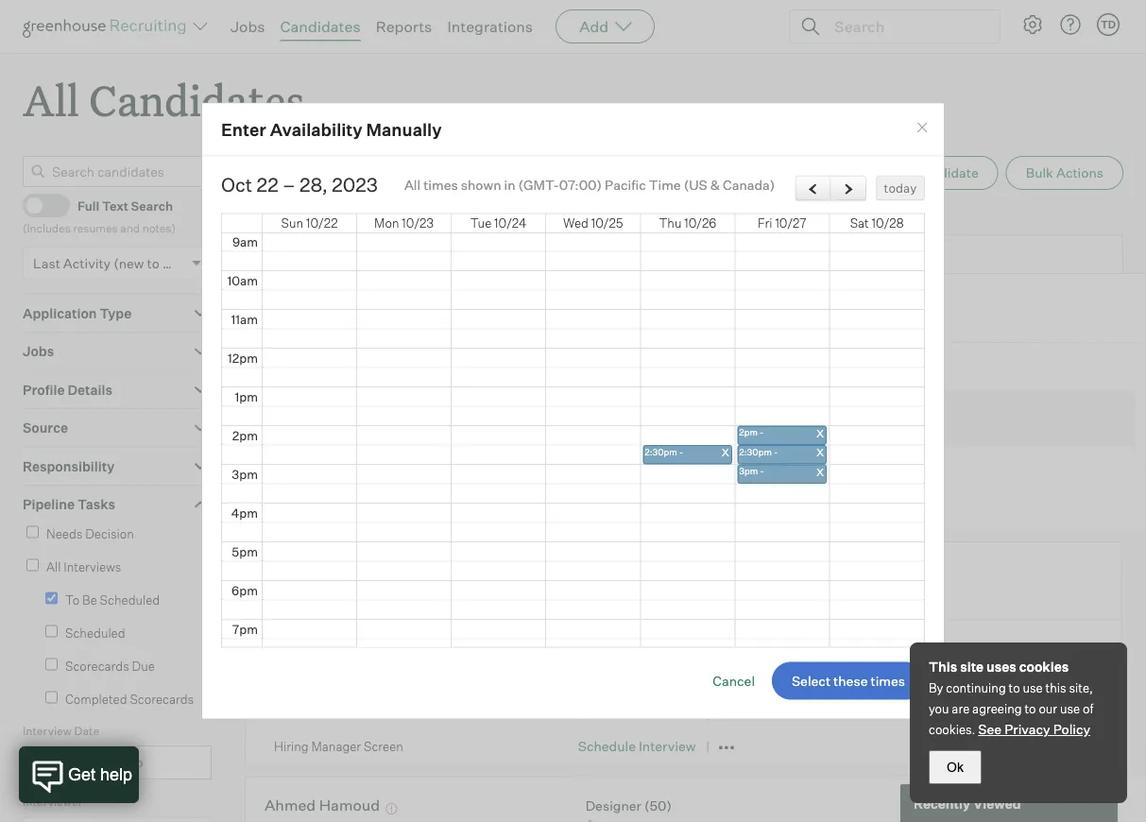 Task type: describe. For each thing, give the bounding box(es) containing it.
interview down request availability
[[639, 706, 696, 723]]

reports link
[[376, 17, 432, 36]]

text
[[102, 198, 128, 213]]

dos
[[625, 312, 644, 326]]

07:00)
[[560, 177, 602, 193]]

full
[[78, 198, 99, 213]]

technical inside test (19) 2 to-dos for technical interview
[[664, 312, 715, 326]]

11am
[[231, 312, 258, 327]]

applications
[[383, 163, 459, 179]]

1 vertical spatial jobs
[[375, 203, 403, 219]]

schedule interview for recruiter screen
[[578, 706, 696, 723]]

0 vertical spatial jobs
[[231, 17, 265, 36]]

interviews inside designer (50) interviews to schedule for preliminary screen
[[600, 585, 655, 599]]

hiring
[[274, 739, 309, 754]]

to left old)
[[147, 255, 160, 272]]

tasks
[[78, 497, 115, 513]]

0 vertical spatial scheduled
[[487, 203, 548, 219]]

showing
[[245, 163, 299, 179]]

resumes
[[73, 221, 118, 235]]

interview date
[[23, 724, 99, 738]]

0 horizontal spatial to
[[65, 593, 80, 608]]

at inside noah harlow design program manager at google
[[403, 585, 413, 599]]

0 horizontal spatial to be scheduled
[[65, 593, 160, 608]]

old)
[[163, 255, 187, 272]]

add button
[[556, 9, 655, 43]]

10/28
[[872, 216, 905, 231]]

recruiter
[[274, 707, 326, 722]]

screen up ahmed hamoud has been in onsite for more than 21 days 'image'
[[364, 739, 404, 754]]

testy is available at these times: not yet responded edit
[[599, 404, 747, 437]]

testy tester
[[265, 293, 352, 312]]

interviewer element
[[23, 793, 212, 823]]

job/status
[[600, 247, 662, 262]]

sat
[[851, 216, 870, 231]]

ahmed hamoud
[[265, 796, 380, 815]]

profile
[[23, 382, 65, 398]]

is
[[626, 404, 634, 416]]

1 horizontal spatial use
[[1061, 702, 1081, 717]]

all for all times shown in (gmt-07:00) pacific time (us & canada)
[[405, 177, 421, 193]]

screen up the harlow
[[331, 504, 371, 519]]

yet
[[622, 421, 639, 437]]

due
[[132, 659, 155, 674]]

ago
[[533, 359, 554, 374]]

type
[[100, 305, 132, 322]]

select these times button
[[772, 662, 926, 700]]

uses
[[987, 659, 1017, 676]]

&
[[711, 177, 720, 193]]

–
[[283, 172, 296, 196]]

canada)
[[723, 177, 776, 193]]

bulk actions
[[1027, 165, 1104, 181]]

this
[[1046, 681, 1067, 696]]

see privacy policy
[[979, 721, 1091, 738]]

td button
[[1094, 9, 1124, 40]]

To Be Scheduled checkbox
[[45, 593, 58, 605]]

schedule interview link for (50)
[[578, 706, 696, 723]]

edit
[[705, 420, 730, 437]]

cookies
[[1020, 659, 1070, 676]]

0 vertical spatial to
[[452, 203, 466, 219]]

1 horizontal spatial interviews
[[274, 472, 337, 487]]

open
[[342, 203, 373, 219]]

Scorecards Due checkbox
[[45, 659, 58, 671]]

1 vertical spatial candidates
[[89, 72, 305, 128]]

application
[[23, 305, 97, 322]]

all candidates
[[23, 72, 305, 128]]

ahmed hamoud has been in onsite for more than 21 days image
[[383, 804, 400, 815]]

this
[[929, 659, 958, 676]]

Search text field
[[830, 13, 983, 40]]

all interviews
[[46, 559, 121, 575]]

times inside button
[[871, 673, 906, 689]]

candidate
[[319, 163, 380, 179]]

times:
[[334, 404, 366, 416]]

all for all candidates
[[23, 72, 79, 128]]

ahmed
[[265, 796, 316, 815]]

request availability
[[580, 636, 703, 652]]

1 horizontal spatial scorecards
[[130, 692, 194, 707]]

screen inside designer (50) interviews to schedule for preliminary screen
[[802, 585, 839, 599]]

(50) for designer (50) interviews to schedule for preliminary screen
[[645, 563, 672, 579]]

report
[[753, 165, 795, 181]]

to down the uses
[[1009, 681, 1021, 696]]

1 horizontal spatial schedule
[[768, 503, 824, 520]]

testy tester link
[[265, 293, 352, 315]]

(gmt-
[[519, 177, 560, 193]]

10/25
[[592, 216, 624, 231]]

1pm
[[235, 389, 258, 404]]

designer for designer (50)
[[586, 798, 642, 814]]

1 vertical spatial manager
[[312, 739, 361, 754]]

all times shown in (gmt-07:00) pacific time (us & canada)
[[405, 177, 776, 193]]

2023
[[332, 172, 378, 196]]

schedule for recruiter screen
[[578, 706, 636, 723]]

1 vertical spatial scheduled
[[100, 593, 160, 608]]

candidate
[[916, 165, 979, 181]]

request
[[827, 503, 875, 520]]

7pm
[[232, 622, 258, 637]]

2 vertical spatial scheduled
[[65, 626, 125, 641]]

schedule interview for hiring manager screen
[[578, 738, 696, 755]]

request
[[580, 636, 632, 652]]

left single arrow image
[[806, 183, 821, 195]]

right single arrow image
[[842, 183, 856, 195]]

9am
[[233, 234, 258, 249]]

interview left |
[[639, 503, 696, 520]]

screen up hiring manager screen on the bottom left of page
[[329, 707, 368, 722]]

resend
[[591, 358, 638, 374]]

manager inside noah harlow design program manager at google
[[353, 585, 400, 599]]

candidates link
[[280, 17, 361, 36]]

interview up "designer (50)" in the bottom right of the page
[[639, 738, 696, 755]]

1 vertical spatial technical
[[274, 504, 328, 519]]

these inside the 'testy is available at these times: not yet responded edit'
[[691, 404, 716, 416]]

design
[[265, 585, 302, 599]]

1 vertical spatial interviews
[[64, 559, 121, 575]]

for for (19)
[[647, 312, 661, 326]]

needs
[[46, 526, 83, 541]]

10/22
[[306, 216, 338, 231]]

0 horizontal spatial jobs
[[23, 343, 54, 360]]

Needs Decision checkbox
[[26, 526, 39, 539]]

cancel
[[713, 673, 756, 689]]

our
[[1039, 702, 1058, 717]]

enter availability manually dialog
[[201, 0, 946, 813]]

18
[[302, 163, 316, 179]]

scorecards due
[[65, 659, 155, 674]]

preliminary
[[738, 585, 799, 599]]

interviewer
[[23, 795, 82, 810]]

td button
[[1098, 13, 1120, 36]]

not
[[599, 421, 619, 437]]

last activity (new to old) option
[[33, 255, 187, 272]]

in
[[504, 177, 516, 193]]

close image
[[915, 120, 930, 135]]

greenhouse recruiting image
[[23, 15, 193, 38]]

integrations link
[[448, 17, 533, 36]]

availability up "suggested times:"
[[287, 359, 354, 374]]

noah harlow link
[[265, 561, 356, 583]]

to left our
[[1025, 702, 1037, 717]]



Task type: vqa. For each thing, say whether or not it's contained in the screenshot.
Search TEXT BOX on the right top of page
yes



Task type: locate. For each thing, give the bounding box(es) containing it.
policy
[[1054, 721, 1091, 738]]

1 vertical spatial scorecards
[[130, 692, 194, 707]]

these up edit
[[691, 404, 716, 416]]

1 horizontal spatial technical
[[664, 312, 715, 326]]

2 designer from the top
[[586, 798, 642, 814]]

program
[[305, 585, 351, 599]]

details
[[67, 382, 112, 398]]

(includes
[[23, 221, 71, 235]]

schedule interview link
[[578, 503, 696, 520], [578, 706, 696, 723], [578, 738, 696, 755]]

agreeing
[[973, 702, 1023, 717]]

interview up times:
[[717, 312, 766, 326]]

technical screen
[[274, 504, 371, 519]]

1 horizontal spatial testy
[[599, 404, 624, 416]]

responded
[[642, 421, 703, 437]]

candidate reports are now available! apply filters and select "view in app" element
[[669, 156, 841, 190]]

10/26
[[685, 216, 717, 231]]

0 vertical spatial scorecards
[[65, 659, 129, 674]]

noah
[[265, 561, 302, 580]]

availability right request
[[635, 636, 703, 652]]

schedule interview up "designer (50)" in the bottom right of the page
[[578, 738, 696, 755]]

0 vertical spatial at
[[679, 404, 688, 416]]

schedule interview | send self-schedule request
[[578, 503, 875, 520]]

times left shown
[[424, 177, 458, 193]]

1 vertical spatial schedule interview link
[[578, 706, 696, 723]]

1 horizontal spatial these
[[834, 673, 868, 689]]

testy for testy is available at these times: not yet responded edit
[[599, 404, 624, 416]]

2 vertical spatial all
[[46, 559, 61, 575]]

scheduled up scorecards due
[[65, 626, 125, 641]]

at
[[679, 404, 688, 416], [403, 585, 413, 599]]

interview up from
[[23, 724, 72, 738]]

designer for designer (50) interviews to schedule for preliminary screen
[[586, 563, 642, 579]]

all for all interviews
[[46, 559, 61, 575]]

1 schedule from the top
[[578, 503, 636, 520]]

schedule down not
[[578, 503, 636, 520]]

be down shown
[[469, 203, 484, 219]]

technical right 4pm
[[274, 504, 328, 519]]

thu 10/26
[[659, 216, 717, 231]]

for inside test (19) 2 to-dos for technical interview
[[647, 312, 661, 326]]

at left google
[[403, 585, 413, 599]]

Scheduled checkbox
[[45, 626, 58, 638]]

Completed Scorecards checkbox
[[45, 692, 58, 704]]

scheduled down all interviews
[[100, 593, 160, 608]]

scorecards up completed
[[65, 659, 129, 674]]

0 vertical spatial all
[[23, 72, 79, 128]]

0 horizontal spatial for
[[647, 312, 661, 326]]

1 horizontal spatial to be scheduled
[[452, 203, 548, 219]]

schedule left request on the bottom of page
[[768, 503, 824, 520]]

schedule left preliminary
[[671, 585, 719, 599]]

0 vertical spatial add
[[580, 17, 609, 36]]

suggested times:
[[282, 404, 366, 416]]

designer inside designer (50) interviews to schedule for preliminary screen
[[586, 563, 642, 579]]

are
[[952, 702, 970, 717]]

actions
[[1057, 165, 1104, 181]]

to up interviewer element
[[128, 755, 143, 771]]

2 vertical spatial interviews
[[600, 585, 655, 599]]

checkmark image
[[31, 198, 45, 212]]

2 to-dos for technical interview link
[[583, 310, 771, 328]]

interviews down needs decision
[[64, 559, 121, 575]]

0 vertical spatial interviews
[[274, 472, 337, 487]]

testy inside the 'testy is available at these times: not yet responded edit'
[[599, 404, 624, 416]]

availability
[[270, 119, 363, 140], [287, 359, 354, 374], [635, 636, 703, 652], [274, 637, 341, 652]]

3 schedule interview link from the top
[[578, 738, 696, 755]]

1 schedule interview from the top
[[578, 706, 696, 723]]

pipeline tasks
[[23, 497, 115, 513]]

mon
[[375, 216, 399, 231]]

continuing
[[947, 681, 1007, 696]]

0 vertical spatial schedule
[[578, 503, 636, 520]]

1 vertical spatial schedule
[[578, 706, 636, 723]]

availability down program
[[274, 637, 341, 652]]

active
[[257, 203, 294, 219]]

10/24
[[495, 216, 527, 231]]

2 vertical spatial to
[[128, 755, 143, 771]]

privacy
[[1005, 721, 1051, 738]]

cancel button
[[713, 673, 756, 689]]

schedule for hiring manager screen
[[578, 738, 636, 755]]

today button
[[876, 175, 926, 201]]

add for add
[[580, 17, 609, 36]]

and
[[120, 221, 140, 235]]

interview inside test (19) 2 to-dos for technical interview
[[717, 312, 766, 326]]

x
[[817, 427, 824, 440], [722, 446, 730, 459], [817, 446, 824, 459], [817, 466, 824, 479]]

schedule interview link left |
[[578, 503, 696, 520]]

schedule interview down request availability button
[[578, 706, 696, 723]]

recruiter screen
[[274, 707, 368, 722]]

2 horizontal spatial to
[[452, 203, 466, 219]]

1 vertical spatial (50)
[[645, 798, 672, 814]]

Search candidates field
[[23, 156, 212, 187]]

profile details
[[23, 382, 112, 398]]

add for add candidate
[[887, 165, 913, 181]]

technical right dos
[[664, 312, 715, 326]]

interviews up technical screen
[[274, 472, 337, 487]]

availability inside dialog
[[270, 119, 363, 140]]

2 (50) from the top
[[645, 798, 672, 814]]

ok
[[947, 760, 964, 775]]

1 vertical spatial times
[[871, 673, 906, 689]]

1 horizontal spatial times
[[871, 673, 906, 689]]

0 horizontal spatial these
[[691, 404, 716, 416]]

1 vertical spatial designer
[[586, 798, 642, 814]]

2 schedule interview link from the top
[[578, 706, 696, 723]]

1 horizontal spatial at
[[679, 404, 688, 416]]

0 horizontal spatial add
[[580, 17, 609, 36]]

1 vertical spatial schedule
[[671, 585, 719, 599]]

0 vertical spatial candidates
[[280, 17, 361, 36]]

1 vertical spatial schedule interview
[[578, 738, 696, 755]]

to be scheduled down in
[[452, 203, 548, 219]]

add inside popup button
[[580, 17, 609, 36]]

0 horizontal spatial technical
[[274, 504, 328, 519]]

to be scheduled down all interviews
[[65, 593, 160, 608]]

0 vertical spatial manager
[[353, 585, 400, 599]]

0 horizontal spatial times
[[424, 177, 458, 193]]

last
[[33, 255, 60, 272]]

0 horizontal spatial be
[[82, 593, 97, 608]]

1 vertical spatial to
[[65, 593, 80, 608]]

availability up the 18
[[270, 119, 363, 140]]

oct 22 – 28, 2023
[[221, 172, 378, 196]]

interviews
[[274, 472, 337, 487], [64, 559, 121, 575], [600, 585, 655, 599]]

designer
[[586, 563, 642, 579], [586, 798, 642, 814]]

0 vertical spatial times
[[424, 177, 458, 193]]

testy left is
[[599, 404, 624, 416]]

select these times
[[792, 673, 906, 689]]

pipeline
[[23, 497, 75, 513]]

(50) for designer (50)
[[645, 798, 672, 814]]

for for (50)
[[721, 585, 736, 599]]

5pm
[[232, 544, 258, 559]]

decision
[[85, 526, 134, 541]]

at inside the 'testy is available at these times: not yet responded edit'
[[679, 404, 688, 416]]

0 vertical spatial be
[[469, 203, 484, 219]]

times left by
[[871, 673, 906, 689]]

2 schedule from the top
[[578, 706, 636, 723]]

0 vertical spatial to be scheduled
[[452, 203, 548, 219]]

send self-schedule request link
[[705, 503, 875, 520]]

fri 10/27
[[758, 216, 807, 231]]

all up 10/23
[[405, 177, 421, 193]]

reports
[[376, 17, 432, 36]]

1 designer from the top
[[586, 563, 642, 579]]

harlow
[[306, 561, 356, 580]]

2 schedule interview from the top
[[578, 738, 696, 755]]

1 vertical spatial to be scheduled
[[65, 593, 160, 608]]

1 horizontal spatial be
[[469, 203, 484, 219]]

bulk actions link
[[1007, 156, 1124, 190]]

to right to be scheduled checkbox
[[65, 593, 80, 608]]

completed scorecards
[[65, 692, 194, 707]]

schedule inside designer (50) interviews to schedule for preliminary screen
[[671, 585, 719, 599]]

this site uses cookies
[[929, 659, 1070, 676]]

suggested
[[282, 404, 332, 416]]

jobs
[[231, 17, 265, 36], [375, 203, 403, 219], [23, 343, 54, 360]]

testy right 11am
[[265, 293, 304, 312]]

(new
[[114, 255, 144, 272]]

you
[[929, 702, 950, 717]]

at up responded on the bottom of the page
[[679, 404, 688, 416]]

thu
[[659, 216, 682, 231]]

configure image
[[1022, 13, 1045, 36]]

22
[[257, 172, 279, 196]]

1 horizontal spatial for
[[721, 585, 736, 599]]

schedule interview link up "designer (50)" in the bottom right of the page
[[578, 738, 696, 755]]

interviews up request availability button
[[600, 585, 655, 599]]

(50) inside designer (50) interviews to schedule for preliminary screen
[[645, 563, 672, 579]]

All Interviews checkbox
[[26, 559, 39, 572]]

interview
[[717, 312, 766, 326], [639, 503, 696, 520], [639, 706, 696, 723], [23, 724, 72, 738], [639, 738, 696, 755]]

schedule
[[578, 503, 636, 520], [578, 706, 636, 723], [578, 738, 636, 755]]

jobs up profile
[[23, 343, 54, 360]]

testy inside "testy tester" link
[[265, 293, 304, 312]]

these right select
[[834, 673, 868, 689]]

6pm
[[232, 583, 258, 598]]

0 vertical spatial use
[[1024, 681, 1044, 696]]

test (19) 2 to-dos for technical interview
[[586, 289, 766, 326]]

schedule interview link for (19)
[[578, 503, 696, 520]]

to up request availability
[[658, 585, 668, 599]]

recently
[[914, 795, 971, 812]]

0 vertical spatial for
[[647, 312, 661, 326]]

times:
[[718, 404, 747, 416]]

for left preliminary
[[721, 585, 736, 599]]

candidates
[[280, 17, 361, 36], [89, 72, 305, 128]]

1 vertical spatial these
[[834, 673, 868, 689]]

mon 10/23
[[375, 216, 434, 231]]

12pm
[[228, 350, 258, 366]]

1 horizontal spatial jobs
[[231, 17, 265, 36]]

0 vertical spatial schedule
[[768, 503, 824, 520]]

use left "of"
[[1061, 702, 1081, 717]]

2 horizontal spatial jobs
[[375, 203, 403, 219]]

manager
[[353, 585, 400, 599], [312, 739, 361, 754]]

google
[[416, 585, 454, 599]]

for right dos
[[647, 312, 661, 326]]

0 vertical spatial schedule interview link
[[578, 503, 696, 520]]

jobs link
[[231, 17, 265, 36]]

1 horizontal spatial to
[[128, 755, 143, 771]]

1 vertical spatial testy
[[599, 404, 624, 416]]

1 vertical spatial for
[[721, 585, 736, 599]]

today
[[885, 181, 917, 196]]

1 vertical spatial be
[[82, 593, 97, 608]]

scorecards
[[65, 659, 129, 674], [130, 692, 194, 707]]

scheduled down in
[[487, 203, 548, 219]]

manager right program
[[353, 585, 400, 599]]

request availability button
[[580, 636, 703, 652]]

viewed
[[974, 795, 1022, 812]]

candidates right jobs link
[[280, 17, 361, 36]]

0 horizontal spatial use
[[1024, 681, 1044, 696]]

1 schedule interview link from the top
[[578, 503, 696, 520]]

screen right preliminary
[[802, 585, 839, 599]]

1 vertical spatial all
[[405, 177, 421, 193]]

all right all interviews option
[[46, 559, 61, 575]]

site,
[[1070, 681, 1094, 696]]

2 vertical spatial jobs
[[23, 343, 54, 360]]

0 vertical spatial these
[[691, 404, 716, 416]]

notes)
[[142, 221, 176, 235]]

0 vertical spatial schedule interview
[[578, 706, 696, 723]]

application type
[[23, 305, 132, 322]]

1 vertical spatial add
[[887, 165, 913, 181]]

1 (50) from the top
[[645, 563, 672, 579]]

0 horizontal spatial at
[[403, 585, 413, 599]]

send
[[705, 503, 738, 520]]

all inside dialog
[[405, 177, 421, 193]]

(us
[[684, 177, 708, 193]]

schedule up "designer (50)" in the bottom right of the page
[[578, 738, 636, 755]]

1 vertical spatial use
[[1061, 702, 1081, 717]]

full text search (includes resumes and notes)
[[23, 198, 176, 235]]

manager down recruiter screen
[[312, 739, 361, 754]]

0 horizontal spatial schedule
[[671, 585, 719, 599]]

for inside designer (50) interviews to schedule for preliminary screen
[[721, 585, 736, 599]]

jobs right open at the top left of the page
[[375, 203, 403, 219]]

name
[[260, 247, 292, 262]]

jobs left candidates link
[[231, 17, 265, 36]]

schedule interview link down request availability button
[[578, 706, 696, 723]]

1 vertical spatial at
[[403, 585, 413, 599]]

integrations
[[448, 17, 533, 36]]

0 vertical spatial designer
[[586, 563, 642, 579]]

times
[[424, 177, 458, 193], [871, 673, 906, 689]]

showing 18 candidate applications
[[245, 163, 459, 179]]

testy for testy tester
[[265, 293, 304, 312]]

use left this
[[1024, 681, 1044, 696]]

0 horizontal spatial interviews
[[64, 559, 121, 575]]

0 vertical spatial testy
[[265, 293, 304, 312]]

to left tue
[[452, 203, 466, 219]]

all down greenhouse recruiting image
[[23, 72, 79, 128]]

0 vertical spatial technical
[[664, 312, 715, 326]]

0 horizontal spatial testy
[[265, 293, 304, 312]]

1 horizontal spatial add
[[887, 165, 913, 181]]

0 horizontal spatial scorecards
[[65, 659, 129, 674]]

0 vertical spatial (50)
[[645, 563, 672, 579]]

see privacy policy link
[[979, 721, 1091, 738]]

these inside button
[[834, 673, 868, 689]]

scorecards down due
[[130, 692, 194, 707]]

tester
[[307, 293, 352, 312]]

to inside designer (50) interviews to schedule for preliminary screen
[[658, 585, 668, 599]]

pacific
[[605, 177, 646, 193]]

schedule down request
[[578, 706, 636, 723]]

be down all interviews
[[82, 593, 97, 608]]

to
[[147, 255, 160, 272], [658, 585, 668, 599], [1009, 681, 1021, 696], [1025, 702, 1037, 717]]

wed
[[564, 216, 589, 231]]

3 schedule from the top
[[578, 738, 636, 755]]

2 vertical spatial schedule
[[578, 738, 636, 755]]

available
[[636, 404, 677, 416]]

testy
[[265, 293, 304, 312], [599, 404, 624, 416]]

shown
[[461, 177, 502, 193]]

candidates down jobs link
[[89, 72, 305, 128]]

2 vertical spatial schedule interview link
[[578, 738, 696, 755]]

2 horizontal spatial interviews
[[600, 585, 655, 599]]



